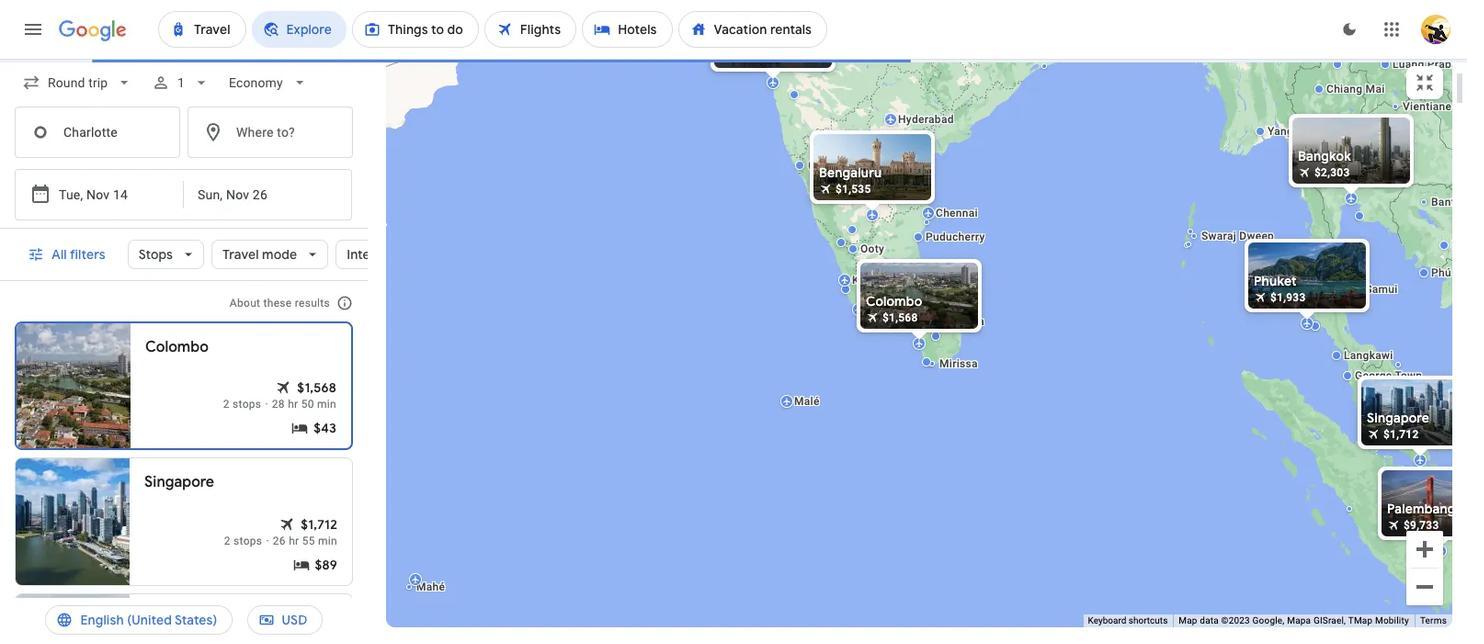Task type: locate. For each thing, give the bounding box(es) containing it.
results
[[295, 297, 330, 310]]

2 left 26
[[224, 535, 231, 548]]

2 stops left 26
[[224, 535, 262, 548]]

1933 US dollars text field
[[1270, 291, 1306, 304]]

chiang
[[1327, 82, 1363, 95]]

None field
[[15, 66, 141, 99], [222, 66, 316, 99], [15, 66, 141, 99], [222, 66, 316, 99]]

mahé
[[416, 581, 445, 593]]

keyboard shortcuts
[[1088, 616, 1168, 626]]

map data ©2023 google, mapa gisrael, tmap mobility
[[1179, 616, 1409, 626]]

stops button
[[127, 233, 204, 277]]

min right 50
[[317, 398, 336, 411]]

1 vertical spatial $1,568
[[297, 380, 336, 396]]

goa
[[808, 157, 835, 174]]

$1,712 up 55
[[301, 517, 337, 533]]

2 stops left the 28
[[223, 398, 261, 411]]

mai
[[1366, 82, 1385, 95]]

9733 US dollars text field
[[1404, 519, 1439, 532]]

swaraj
[[1202, 229, 1236, 242]]

1
[[178, 75, 185, 90]]

1 horizontal spatial colombo
[[866, 293, 922, 309]]

$1,568 down 'madurai' at top right
[[883, 311, 918, 324]]

1535 US dollars text field
[[836, 182, 871, 195]]

2 stops
[[223, 398, 261, 411], [224, 535, 262, 548]]

filters form
[[0, 59, 368, 229]]

bangkok inside map "region"
[[1298, 148, 1351, 164]]

$43
[[314, 420, 336, 437]]

0 vertical spatial $1,568
[[883, 311, 918, 324]]

qu
[[1455, 266, 1467, 279]]

change appearance image
[[1327, 7, 1372, 51]]

google,
[[1253, 616, 1285, 626]]

stops
[[233, 398, 261, 411], [234, 535, 262, 548]]

these
[[263, 297, 292, 310]]

0 vertical spatial singapore
[[1367, 410, 1430, 426]]

george
[[1355, 369, 1392, 382]]

$1,712 down the cameron
[[1384, 428, 1419, 441]]

0 vertical spatial bangkok
[[1298, 148, 1351, 164]]

0 horizontal spatial bangkok
[[144, 610, 204, 628]]

data
[[1200, 616, 1219, 626]]

madurai
[[891, 273, 933, 286]]

28
[[272, 398, 285, 411]]

stops left the 28
[[233, 398, 261, 411]]

26
[[273, 535, 286, 548]]

english
[[80, 612, 124, 629]]

$1,568 inside map "region"
[[883, 311, 918, 324]]

Where to? text field
[[188, 107, 353, 158]]

©2023
[[1221, 616, 1250, 626]]

$1,712 inside map "region"
[[1384, 428, 1419, 441]]

hyderabad
[[898, 113, 954, 125]]

puducherry
[[926, 230, 985, 243]]

all filters
[[51, 246, 105, 263]]

0 horizontal spatial $1,712
[[301, 517, 337, 533]]

langkawi
[[1344, 349, 1393, 362]]

hr for colombo
[[288, 398, 298, 411]]

min
[[317, 398, 336, 411], [318, 535, 337, 548]]

1 vertical spatial hr
[[289, 535, 299, 548]]

stops left 26
[[234, 535, 262, 548]]

1 vertical spatial colombo
[[145, 338, 209, 357]]

federal territory
[[1384, 417, 1467, 430]]

hr
[[288, 398, 298, 411], [289, 535, 299, 548]]

43 US dollars text field
[[314, 419, 336, 438]]

1 vertical spatial min
[[318, 535, 337, 548]]

None text field
[[15, 107, 180, 158]]

1 horizontal spatial $1,712
[[1384, 428, 1419, 441]]

colombo
[[866, 293, 922, 309], [145, 338, 209, 357]]

about these results image
[[323, 281, 367, 325]]

1712 US dollars text field
[[301, 516, 337, 534]]

loading results progress bar
[[0, 59, 1467, 63]]

travel mode button
[[212, 233, 328, 277]]

interests
[[347, 246, 401, 263]]

$1,568 up 50
[[297, 380, 336, 396]]

0 vertical spatial $1,712
[[1384, 428, 1419, 441]]

hr left 55
[[289, 535, 299, 548]]

stops
[[139, 246, 173, 263]]

mapa
[[1287, 616, 1311, 626]]

stops for singapore
[[234, 535, 262, 548]]

malacca
[[1396, 436, 1439, 449]]

colombo inside map "region"
[[866, 293, 922, 309]]

1 horizontal spatial bangkok
[[1298, 148, 1351, 164]]

0 vertical spatial 2 stops
[[223, 398, 261, 411]]

phuket
[[1254, 273, 1297, 289]]

terms link
[[1420, 616, 1447, 626]]

bengaluru
[[819, 164, 882, 181]]

0 horizontal spatial $1,568
[[297, 380, 336, 396]]

0 vertical spatial min
[[317, 398, 336, 411]]

yangon
[[1268, 125, 1307, 137]]

0 vertical spatial hr
[[288, 398, 298, 411]]

hr left 50
[[288, 398, 298, 411]]

1 vertical spatial stops
[[234, 535, 262, 548]]

1 vertical spatial $1,712
[[301, 517, 337, 533]]

(united
[[127, 612, 172, 629]]

1375 US dollars text field
[[736, 50, 772, 63]]

shortcuts
[[1129, 616, 1168, 626]]

1 horizontal spatial singapore
[[1367, 410, 1430, 426]]

1 vertical spatial 2
[[224, 535, 231, 548]]

2 for singapore
[[224, 535, 231, 548]]

ko
[[1349, 283, 1362, 296]]

english (united states) button
[[45, 598, 232, 643]]

keyboard
[[1088, 616, 1127, 626]]

1 vertical spatial 2 stops
[[224, 535, 262, 548]]

2 left the 28
[[223, 398, 230, 411]]

min down 1712 us dollars text box
[[318, 535, 337, 548]]

0 vertical spatial stops
[[233, 398, 261, 411]]

0 horizontal spatial singapore
[[144, 473, 214, 492]]

bangkok button
[[15, 594, 353, 643]]

0 horizontal spatial colombo
[[145, 338, 209, 357]]

all
[[51, 246, 67, 263]]

0 vertical spatial 2
[[223, 398, 230, 411]]

$1,568 for $1,568 text box
[[883, 311, 918, 324]]

2 stops for singapore
[[224, 535, 262, 548]]

1 horizontal spatial $1,568
[[883, 311, 918, 324]]

tmap
[[1348, 616, 1373, 626]]

$1,712 for $1,712 text box
[[1384, 428, 1419, 441]]

swaraj dweep
[[1202, 229, 1274, 242]]

0 vertical spatial colombo
[[866, 293, 922, 309]]

1 vertical spatial bangkok
[[144, 610, 204, 628]]

2
[[223, 398, 230, 411], [224, 535, 231, 548]]

palembang
[[1387, 501, 1456, 517]]

Return text field
[[198, 170, 290, 220]]

singapore inside map "region"
[[1367, 410, 1430, 426]]

1568 US dollars text field
[[297, 379, 336, 397]]



Task type: vqa. For each thing, say whether or not it's contained in the screenshot.
All
yes



Task type: describe. For each thing, give the bounding box(es) containing it.
dweep
[[1239, 229, 1274, 242]]

hr for singapore
[[289, 535, 299, 548]]

george town
[[1355, 369, 1422, 382]]

travel mode
[[223, 246, 297, 263]]

1 vertical spatial singapore
[[144, 473, 214, 492]]

kochi
[[852, 273, 881, 286]]

all filters button
[[17, 233, 120, 277]]

mirissa
[[940, 357, 978, 370]]

usd
[[282, 612, 308, 629]]

2303 US dollars text field
[[1315, 166, 1350, 179]]

chiang mai
[[1327, 82, 1385, 95]]

26 hr 55 min
[[273, 535, 337, 548]]

50
[[301, 398, 314, 411]]

territory
[[1425, 417, 1467, 430]]

bhubaneswar
[[1052, 48, 1122, 61]]

mobility
[[1375, 616, 1409, 626]]

terms
[[1420, 616, 1447, 626]]

1568 US dollars text field
[[883, 311, 918, 324]]

states)
[[175, 612, 217, 629]]

55
[[302, 535, 315, 548]]

malé
[[794, 395, 820, 408]]

sigiriya
[[946, 315, 985, 328]]

view smaller map image
[[1414, 72, 1436, 94]]

Departure text field
[[59, 170, 143, 220]]

phú qu
[[1431, 266, 1467, 279]]

chennai
[[936, 206, 978, 219]]

samui
[[1365, 283, 1398, 296]]

phú
[[1431, 266, 1452, 279]]

bangkok inside bangkok button
[[144, 610, 204, 628]]

$9,733
[[1404, 519, 1439, 532]]

$1,375
[[736, 50, 772, 63]]

cameron
[[1377, 388, 1424, 401]]

keyboard shortcuts button
[[1088, 615, 1168, 628]]

$2,303
[[1315, 166, 1350, 179]]

about these results
[[230, 297, 330, 310]]

gisrael,
[[1314, 616, 1346, 626]]

luang prabang
[[1393, 57, 1467, 70]]

min for singapore
[[318, 535, 337, 548]]

prabang
[[1428, 57, 1467, 70]]

vientiane
[[1403, 100, 1452, 113]]

cameron highland
[[1377, 388, 1467, 401]]

bantea
[[1431, 195, 1467, 208]]

1712 US dollars text field
[[1384, 428, 1419, 441]]

2 for colombo
[[223, 398, 230, 411]]

$1,375 button
[[707, 0, 839, 86]]

stops for colombo
[[233, 398, 261, 411]]

interests button
[[336, 233, 432, 277]]

ko samui
[[1349, 283, 1398, 296]]

phn
[[1452, 239, 1467, 251]]

hampi
[[856, 158, 890, 171]]

$89
[[315, 557, 337, 574]]

highland
[[1427, 388, 1467, 401]]

usd button
[[247, 598, 322, 643]]

$1,535
[[836, 182, 871, 195]]

about
[[230, 297, 260, 310]]

luang
[[1393, 57, 1425, 70]]

$1,712 for 1712 us dollars text box
[[301, 517, 337, 533]]

$1,568 for 1568 us dollars text field
[[297, 380, 336, 396]]

min for colombo
[[317, 398, 336, 411]]

1 button
[[145, 61, 218, 105]]

main menu image
[[22, 18, 44, 40]]

28 hr 50 min
[[272, 398, 336, 411]]

2 stops for colombo
[[223, 398, 261, 411]]

map
[[1179, 616, 1198, 626]]

mode
[[262, 246, 297, 263]]

town
[[1395, 369, 1422, 382]]

federal
[[1384, 417, 1422, 430]]

english (united states)
[[80, 612, 217, 629]]

travel
[[223, 246, 259, 263]]

map region
[[190, 0, 1467, 643]]

89 US dollars text field
[[315, 556, 337, 575]]

filters
[[70, 246, 105, 263]]

ooty
[[860, 242, 885, 255]]

$1,933
[[1270, 291, 1306, 304]]



